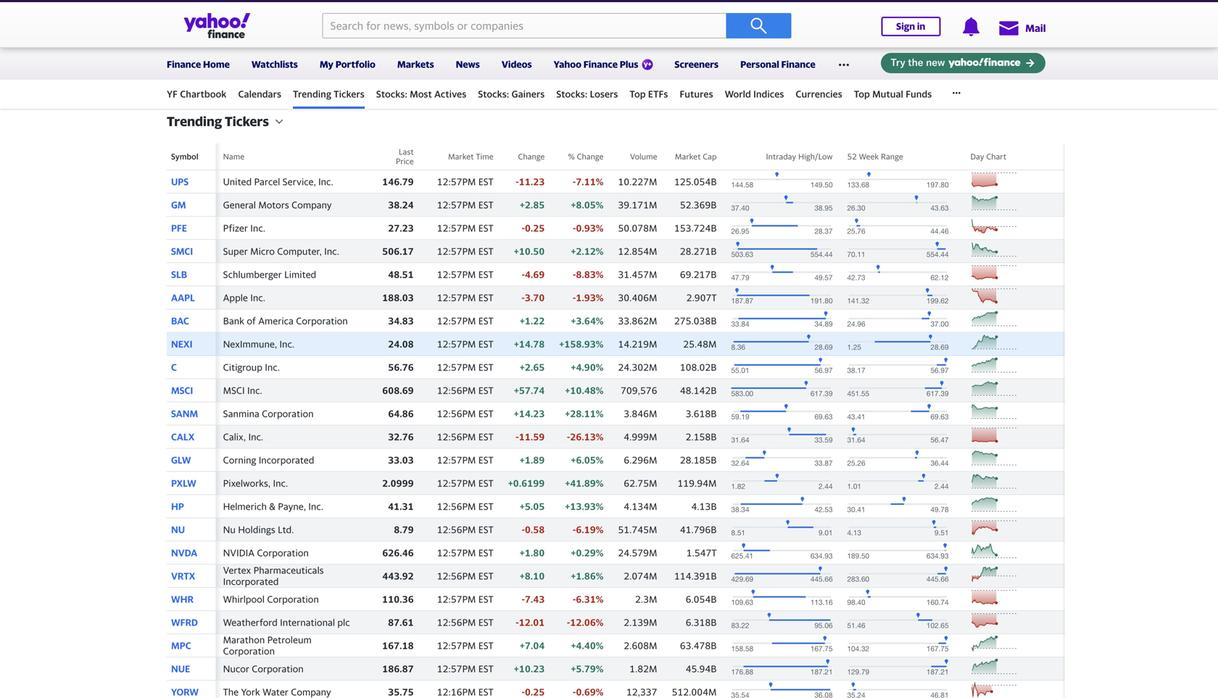 Task type: describe. For each thing, give the bounding box(es) containing it.
ups
[[171, 176, 189, 187]]

6.296m
[[624, 455, 658, 466]]

nvda link
[[171, 547, 197, 559]]

512.004m
[[672, 687, 717, 698]]

corporation for nucor corporation
[[252, 664, 304, 675]]

pfe
[[171, 223, 187, 234]]

12:57pm est for 146.79
[[437, 176, 494, 187]]

yahoo finance plus link
[[554, 49, 653, 80]]

corporation for sanmina corporation
[[262, 408, 314, 419]]

4.134m
[[624, 501, 658, 512]]

est for 56.76
[[479, 362, 494, 373]]

symbol
[[171, 152, 198, 161]]

name element for 608.69
[[216, 379, 367, 402]]

0.93%
[[576, 223, 604, 234]]

name element for 110.36
[[216, 588, 367, 611]]

est for 24.08
[[479, 339, 494, 350]]

whirlpool corporation
[[223, 594, 319, 605]]

+3.64%
[[571, 315, 604, 327]]

186.87
[[382, 664, 414, 675]]

name
[[223, 152, 245, 161]]

personal finance link
[[741, 49, 816, 77]]

1 horizontal spatial trending tickers
[[293, 88, 365, 100]]

est for 48.51
[[479, 269, 494, 280]]

0 vertical spatial markets
[[917, 8, 948, 17]]

hp
[[171, 501, 184, 512]]

est for 608.69
[[479, 385, 494, 396]]

inc. right computer,
[[324, 246, 339, 257]]

+0.6199
[[508, 478, 545, 489]]

nu link
[[171, 524, 185, 536]]

+5.05
[[520, 501, 545, 512]]

whr link
[[171, 594, 194, 605]]

limited
[[284, 269, 316, 280]]

most
[[410, 88, 432, 100]]

506.17
[[382, 246, 414, 257]]

gm
[[171, 199, 186, 211]]

12:57pm for 110.36
[[437, 594, 476, 605]]

market for market cap
[[675, 152, 701, 161]]

name element for 32.76
[[216, 425, 367, 449]]

-1.93%
[[573, 292, 604, 303]]

12:56pm est for 64.86
[[437, 408, 494, 419]]

economy
[[510, 85, 555, 98]]

12:56pm for 87.61
[[437, 617, 476, 628]]

wfrd link
[[171, 617, 198, 628]]

12:57pm for 626.46
[[437, 547, 476, 559]]

corporation inside marathon petroleum corporation
[[223, 646, 275, 657]]

+1.22
[[520, 315, 545, 327]]

indices
[[754, 88, 784, 100]]

inc. for citigroup inc.
[[265, 362, 280, 373]]

6.318b
[[686, 617, 717, 628]]

the
[[223, 687, 239, 698]]

wfrd
[[171, 617, 198, 628]]

est for 41.31
[[479, 501, 494, 512]]

bac link
[[171, 315, 189, 327]]

mpc
[[171, 640, 191, 652]]

est for 188.03
[[479, 292, 494, 303]]

0 horizontal spatial chartbook
[[180, 88, 227, 100]]

2.158b
[[686, 431, 717, 443]]

stocks: gainers
[[478, 88, 545, 100]]

dow
[[309, 24, 328, 35]]

275.038b
[[674, 315, 717, 327]]

est for 33.03
[[479, 455, 494, 466]]

12:57pm for 167.18
[[437, 640, 476, 652]]

12:56pm for 32.76
[[437, 431, 476, 443]]

12:57pm est for 27.23
[[437, 223, 494, 234]]

tickers inside yfin list element
[[225, 114, 269, 129]]

+4.40%
[[571, 640, 604, 652]]

Search for news, symbols or companies text field
[[322, 13, 726, 38]]

videos link
[[502, 49, 532, 77]]

-0.25 for -0.69%
[[522, 687, 545, 698]]

est for 35.75
[[479, 687, 494, 698]]

12:57pm est for 48.51
[[437, 269, 494, 280]]

2
[[980, 8, 984, 17]]

corporation right america at left top
[[296, 315, 348, 327]]

watchlists
[[252, 59, 298, 70]]

52 week range
[[848, 152, 903, 161]]

443.92
[[382, 571, 414, 582]]

+8.05%
[[571, 199, 604, 211]]

stocks: losers
[[557, 88, 618, 100]]

+2.65
[[520, 362, 545, 373]]

est for 87.61
[[479, 617, 494, 628]]

day chart
[[971, 152, 1007, 161]]

name element for 443.92
[[216, 565, 367, 588]]

hp link
[[171, 501, 184, 512]]

name element for 35.75
[[216, 681, 367, 698]]

name element for 186.87
[[216, 658, 367, 681]]

:
[[307, 85, 310, 98]]

pxlw
[[171, 478, 196, 489]]

name element for 56.76
[[216, 356, 367, 379]]

yf
[[167, 88, 178, 100]]

12:57pm for 27.23
[[437, 223, 476, 234]]

ltd.
[[278, 524, 294, 536]]

home
[[203, 59, 230, 70]]

whr
[[171, 594, 194, 605]]

est for 186.87
[[479, 664, 494, 675]]

0 horizontal spatial markets
[[426, 85, 466, 98]]

12:57pm for 188.03
[[437, 292, 476, 303]]

yahoo for yahoo finance chartbook : 33 charts that explain markets and the economy right now
[[176, 85, 208, 98]]

12:57pm est for 626.46
[[437, 547, 494, 559]]

63.478b
[[680, 640, 717, 652]]

and
[[469, 85, 488, 98]]

12:57pm est for 38.24
[[437, 199, 494, 211]]

intraday high/low
[[766, 152, 833, 161]]

portfolio
[[336, 59, 376, 70]]

-0.69%
[[573, 687, 604, 698]]

24.08
[[388, 339, 414, 350]]

12:57pm for 186.87
[[437, 664, 476, 675]]

top for top etfs
[[630, 88, 646, 100]]

est for 167.18
[[479, 640, 494, 652]]

38.24
[[388, 199, 414, 211]]

finance for yahoo finance plus
[[584, 59, 618, 70]]

gold link
[[878, 24, 899, 35]]

est for 38.24
[[479, 199, 494, 211]]

12:56pm for 64.86
[[437, 408, 476, 419]]

24.302m
[[618, 362, 658, 373]]

slb link
[[171, 269, 187, 280]]

12:56pm for 608.69
[[437, 385, 476, 396]]

corporation for whirlpool corporation
[[267, 594, 319, 605]]

name element for 506.17
[[216, 240, 367, 263]]

sanm
[[171, 408, 198, 419]]

watchlists link
[[252, 49, 298, 77]]

28.271b
[[680, 246, 717, 257]]

+57.74
[[514, 385, 545, 396]]

12.06%
[[570, 617, 604, 628]]

s&p 500
[[167, 24, 204, 35]]

nu holdings ltd.
[[223, 524, 294, 536]]

of
[[247, 315, 256, 327]]

top etfs link
[[630, 82, 668, 107]]

41.31
[[388, 501, 414, 512]]

my portfolio
[[320, 59, 376, 70]]

incorporated inside vertex pharmaceuticals incorporated
[[223, 576, 279, 588]]

next image
[[1033, 33, 1055, 54]]

name element for 41.31
[[216, 495, 367, 518]]

inc. right service,
[[318, 176, 333, 187]]

trending inside yfin list element
[[167, 114, 222, 129]]

screeners link
[[675, 49, 719, 77]]

0.69%
[[576, 687, 604, 698]]

12:57pm for 48.51
[[437, 269, 476, 280]]

yf chartbook link
[[167, 82, 227, 107]]

50.078m
[[618, 223, 658, 234]]

u.s.
[[901, 8, 916, 17]]

pfe link
[[171, 223, 187, 234]]

0 vertical spatial trending
[[293, 88, 331, 100]]

12:57pm est for 2.0999
[[437, 478, 494, 489]]

26.13%
[[570, 431, 604, 443]]

est for 64.86
[[479, 408, 494, 419]]

12:57pm for 56.76
[[437, 362, 476, 373]]

12:56pm est for 41.31
[[437, 501, 494, 512]]

12:16pm
[[437, 687, 476, 698]]

inc. for neximmune, inc.
[[280, 339, 295, 350]]

12:57pm est for 24.08
[[437, 339, 494, 350]]

trending tickers inside yfin list element
[[167, 114, 269, 129]]

-0.25 for -0.93%
[[522, 223, 545, 234]]

name element for 87.61
[[216, 611, 367, 634]]

s&p 500 link
[[167, 24, 204, 35]]

+1.86%
[[571, 571, 604, 582]]

name element for 34.83
[[216, 309, 367, 333]]

12:57pm for 34.83
[[437, 315, 476, 327]]



Task type: vqa. For each thing, say whether or not it's contained in the screenshot.
prev icon
no



Task type: locate. For each thing, give the bounding box(es) containing it.
1 vertical spatial tickers
[[225, 114, 269, 129]]

0 vertical spatial company
[[292, 199, 332, 211]]

screeners
[[675, 59, 719, 70]]

7 12:56pm from the top
[[437, 617, 476, 628]]

neximmune, inc.
[[223, 339, 295, 350]]

12:57pm for 24.08
[[437, 339, 476, 350]]

12:56pm est for 8.79
[[437, 524, 494, 536]]

64.86
[[388, 408, 414, 419]]

finance down home
[[210, 85, 250, 98]]

name element for 188.03
[[216, 286, 367, 309]]

notifications image
[[962, 17, 981, 36]]

2 top from the left
[[854, 88, 870, 100]]

19 name element from the top
[[216, 588, 367, 611]]

sign in link
[[881, 17, 941, 36]]

12:57pm est for 506.17
[[437, 246, 494, 257]]

top left "mutual"
[[854, 88, 870, 100]]

price
[[396, 157, 414, 166]]

2.0999
[[382, 478, 414, 489]]

17 est from the top
[[479, 547, 494, 559]]

yfin list element
[[0, 114, 1219, 698]]

top for top mutual funds
[[854, 88, 870, 100]]

company right the water
[[291, 687, 331, 698]]

3 12:57pm est from the top
[[437, 223, 494, 234]]

name element containing nvidia corporation
[[216, 542, 367, 565]]

12:56pm est for 443.92
[[437, 571, 494, 582]]

name element containing marathon petroleum corporation
[[216, 634, 367, 658]]

msci for msci link
[[171, 385, 193, 396]]

2 change from the left
[[577, 152, 604, 161]]

13 name element from the top
[[216, 449, 367, 472]]

16 est from the top
[[479, 524, 494, 536]]

0 vertical spatial incorporated
[[259, 455, 314, 466]]

0 horizontal spatial tickers
[[225, 114, 269, 129]]

12:56pm for 443.92
[[437, 571, 476, 582]]

12:56pm est right 87.61
[[437, 617, 494, 628]]

15 est from the top
[[479, 501, 494, 512]]

4 12:57pm est from the top
[[437, 246, 494, 257]]

12:56pm right 64.86
[[437, 408, 476, 419]]

inc. down citigroup inc.
[[247, 385, 262, 396]]

-0.25 down '+2.85'
[[522, 223, 545, 234]]

est for 2.0999
[[479, 478, 494, 489]]

12:57pm for 146.79
[[437, 176, 476, 187]]

0.58
[[525, 524, 545, 536]]

chartbook down finance home
[[180, 88, 227, 100]]

name element containing nucor corporation
[[216, 658, 367, 681]]

name element containing nu holdings ltd.
[[216, 518, 367, 542]]

mutual
[[873, 88, 904, 100]]

inc. right calix, at the bottom
[[248, 431, 263, 443]]

-12.01
[[516, 617, 545, 628]]

finance up now
[[584, 59, 618, 70]]

14 12:57pm est from the top
[[437, 640, 494, 652]]

2 est from the top
[[479, 199, 494, 211]]

0 horizontal spatial top
[[630, 88, 646, 100]]

0 vertical spatial 0.25
[[525, 223, 545, 234]]

market left time
[[448, 152, 474, 161]]

trending tickers down my at the left top
[[293, 88, 365, 100]]

12:56pm est right the 32.76
[[437, 431, 494, 443]]

12:57pm est for 34.83
[[437, 315, 494, 327]]

name element containing calix, inc.
[[216, 425, 367, 449]]

5 12:57pm est from the top
[[437, 269, 494, 280]]

3 stocks: from the left
[[557, 88, 588, 100]]

1 horizontal spatial chartbook
[[252, 85, 307, 98]]

6 est from the top
[[479, 292, 494, 303]]

stocks: for stocks: most actives
[[376, 88, 408, 100]]

0 horizontal spatial stocks:
[[376, 88, 408, 100]]

gainers
[[512, 88, 545, 100]]

corporation up nucor
[[223, 646, 275, 657]]

13 12:57pm est from the top
[[437, 594, 494, 605]]

market for market time
[[448, 152, 474, 161]]

1 horizontal spatial markets
[[917, 8, 948, 17]]

12.854m
[[618, 246, 658, 257]]

name element containing helmerich & payne, inc.
[[216, 495, 367, 518]]

my
[[320, 59, 334, 70]]

name element containing neximmune, inc.
[[216, 333, 367, 356]]

1 horizontal spatial trending
[[293, 88, 331, 100]]

apple
[[223, 292, 248, 303]]

12:56pm right 443.92
[[437, 571, 476, 582]]

-0.93%
[[573, 223, 604, 234]]

31.457m
[[618, 269, 658, 280]]

1.547t
[[687, 547, 717, 559]]

2 12:57pm from the top
[[437, 199, 476, 211]]

11 name element from the top
[[216, 402, 367, 425]]

-3.70
[[522, 292, 545, 303]]

top etfs
[[630, 88, 668, 100]]

markets left and
[[426, 85, 466, 98]]

world indices link
[[725, 82, 784, 107]]

1 vertical spatial company
[[291, 687, 331, 698]]

12:56pm est for 87.61
[[437, 617, 494, 628]]

est for 32.76
[[479, 431, 494, 443]]

0 horizontal spatial market
[[448, 152, 474, 161]]

name element containing msci inc.
[[216, 379, 367, 402]]

stocks: losers link
[[557, 82, 618, 107]]

mail
[[1026, 22, 1046, 34]]

name element containing vertex pharmaceuticals incorporated
[[216, 565, 367, 588]]

est for 110.36
[[479, 594, 494, 605]]

try the new yahoo finance image
[[881, 53, 1046, 73]]

1.93%
[[576, 292, 604, 303]]

12:56pm right the 32.76
[[437, 431, 476, 443]]

trending down my at the left top
[[293, 88, 331, 100]]

3 name element from the top
[[216, 217, 367, 240]]

20 name element from the top
[[216, 611, 367, 634]]

0 horizontal spatial in
[[917, 21, 926, 32]]

name element for 167.18
[[216, 634, 367, 658]]

name element containing schlumberger limited
[[216, 263, 367, 286]]

2 name element from the top
[[216, 193, 367, 217]]

1 horizontal spatial yahoo
[[554, 59, 582, 70]]

0 vertical spatial trending tickers
[[293, 88, 365, 100]]

8 12:57pm est from the top
[[437, 339, 494, 350]]

est for 146.79
[[479, 176, 494, 187]]

yahoo finance premium logo image
[[642, 59, 653, 70]]

0 vertical spatial in
[[971, 8, 978, 17]]

3.618b
[[686, 408, 717, 419]]

4.13b
[[692, 501, 717, 512]]

finance up currencies
[[782, 59, 816, 70]]

citigroup
[[223, 362, 262, 373]]

change
[[518, 152, 545, 161], [577, 152, 604, 161]]

inc. up helmerich & payne, inc.
[[273, 478, 288, 489]]

minutes
[[1021, 8, 1052, 17]]

nue link
[[171, 664, 190, 675]]

est for 8.79
[[479, 524, 494, 536]]

+41.89%
[[565, 478, 604, 489]]

change right %
[[577, 152, 604, 161]]

inc. for calix, inc.
[[248, 431, 263, 443]]

12:56pm est right 8.79
[[437, 524, 494, 536]]

name element for 2.0999
[[216, 472, 367, 495]]

12:56pm for 8.79
[[437, 524, 476, 536]]

12:56pm est left +8.10
[[437, 571, 494, 582]]

12:56pm est for 32.76
[[437, 431, 494, 443]]

previous image
[[1015, 33, 1037, 54]]

1 12:57pm from the top
[[437, 176, 476, 187]]

trending tickers link
[[293, 82, 365, 107]]

52.369b
[[680, 199, 717, 211]]

+10.48%
[[565, 385, 604, 396]]

10 12:57pm est from the top
[[437, 455, 494, 466]]

-12.06%
[[567, 617, 604, 628]]

petroleum
[[267, 635, 312, 646]]

1 12:56pm from the top
[[437, 385, 476, 396]]

est for 626.46
[[479, 547, 494, 559]]

1 market from the left
[[448, 152, 474, 161]]

+14.78
[[514, 339, 545, 350]]

slb
[[171, 269, 187, 280]]

in right sign
[[917, 21, 926, 32]]

name element for 8.79
[[216, 518, 367, 542]]

18 name element from the top
[[216, 565, 367, 588]]

12:57pm est for 186.87
[[437, 664, 494, 675]]

tickers
[[334, 88, 365, 100], [225, 114, 269, 129]]

12:56pm right 87.61
[[437, 617, 476, 628]]

stocks: left 'most'
[[376, 88, 408, 100]]

trending down yf chartbook link
[[167, 114, 222, 129]]

5 est from the top
[[479, 269, 494, 280]]

1 horizontal spatial in
[[971, 8, 978, 17]]

incorporated up whirlpool
[[223, 576, 279, 588]]

citigroup inc.
[[223, 362, 280, 373]]

+14.23
[[514, 408, 545, 419]]

whirlpool
[[223, 594, 265, 605]]

1 vertical spatial 0.25
[[525, 687, 545, 698]]

0 vertical spatial yahoo
[[554, 59, 582, 70]]

4.999m
[[624, 431, 658, 443]]

name element for 27.23
[[216, 217, 367, 240]]

22 est from the top
[[479, 664, 494, 675]]

30
[[330, 24, 342, 35]]

1 stocks: from the left
[[376, 88, 408, 100]]

name element containing whirlpool corporation
[[216, 588, 367, 611]]

14 est from the top
[[479, 478, 494, 489]]

name element containing bank of america corporation
[[216, 309, 367, 333]]

5 12:56pm from the top
[[437, 524, 476, 536]]

1 vertical spatial yahoo
[[176, 85, 208, 98]]

company down service,
[[292, 199, 332, 211]]

est for 443.92
[[479, 571, 494, 582]]

tickers left that
[[334, 88, 365, 100]]

0 horizontal spatial change
[[518, 152, 545, 161]]

name element containing united parcel service, inc.
[[216, 170, 367, 193]]

inc. for msci inc.
[[247, 385, 262, 396]]

2 12:56pm est from the top
[[437, 408, 494, 419]]

10.227m
[[618, 176, 658, 187]]

1 name element from the top
[[216, 170, 367, 193]]

3 12:56pm est from the top
[[437, 431, 494, 443]]

corporation for nvidia corporation
[[257, 547, 309, 559]]

stocks: left gainers at the top left of page
[[478, 88, 509, 100]]

trending tickers down yf chartbook link
[[167, 114, 269, 129]]

9 12:57pm est from the top
[[437, 362, 494, 373]]

0.25 down +10.23
[[525, 687, 545, 698]]

inc. right pfizer
[[250, 223, 265, 234]]

108.02b
[[680, 362, 717, 373]]

name element containing pfizer inc.
[[216, 217, 367, 240]]

7 12:57pm est from the top
[[437, 315, 494, 327]]

11 est from the top
[[479, 408, 494, 419]]

1 horizontal spatial change
[[577, 152, 604, 161]]

smci
[[171, 246, 193, 257]]

msci up sanm link
[[171, 385, 193, 396]]

yahoo
[[554, 59, 582, 70], [176, 85, 208, 98]]

stocks: for stocks: losers
[[557, 88, 588, 100]]

12:56pm est left +57.74
[[437, 385, 494, 396]]

9 name element from the top
[[216, 356, 367, 379]]

-11.59
[[516, 431, 545, 443]]

motors
[[258, 199, 289, 211]]

intraday
[[766, 152, 797, 161]]

-0.25 down +10.23
[[522, 687, 545, 698]]

name element containing general motors company
[[216, 193, 367, 217]]

-4.69
[[522, 269, 545, 280]]

12 est from the top
[[479, 431, 494, 443]]

33
[[315, 85, 328, 98]]

plus
[[620, 59, 639, 70]]

msci
[[171, 385, 193, 396], [223, 385, 245, 396]]

helmerich
[[223, 501, 267, 512]]

2 msci from the left
[[223, 385, 245, 396]]

2 12:56pm from the top
[[437, 408, 476, 419]]

1 -0.25 from the top
[[522, 223, 545, 234]]

0.25 for -0.69%
[[525, 687, 545, 698]]

2 0.25 from the top
[[525, 687, 545, 698]]

15 name element from the top
[[216, 495, 367, 518]]

2 stocks: from the left
[[478, 88, 509, 100]]

name element
[[216, 170, 367, 193], [216, 193, 367, 217], [216, 217, 367, 240], [216, 240, 367, 263], [216, 263, 367, 286], [216, 286, 367, 309], [216, 309, 367, 333], [216, 333, 367, 356], [216, 356, 367, 379], [216, 379, 367, 402], [216, 402, 367, 425], [216, 425, 367, 449], [216, 449, 367, 472], [216, 472, 367, 495], [216, 495, 367, 518], [216, 518, 367, 542], [216, 542, 367, 565], [216, 565, 367, 588], [216, 588, 367, 611], [216, 611, 367, 634], [216, 634, 367, 658], [216, 658, 367, 681], [216, 681, 367, 698]]

7 12:57pm from the top
[[437, 315, 476, 327]]

22 name element from the top
[[216, 658, 367, 681]]

super
[[223, 246, 248, 257]]

6 12:57pm from the top
[[437, 292, 476, 303]]

schlumberger limited
[[223, 269, 316, 280]]

1 vertical spatial trending tickers
[[167, 114, 269, 129]]

6.054b
[[686, 594, 717, 605]]

1 top from the left
[[630, 88, 646, 100]]

4 name element from the top
[[216, 240, 367, 263]]

8 est from the top
[[479, 339, 494, 350]]

1 vertical spatial in
[[917, 21, 926, 32]]

stocks: for stocks: gainers
[[478, 88, 509, 100]]

3 est from the top
[[479, 223, 494, 234]]

name element for 38.24
[[216, 193, 367, 217]]

4 12:57pm from the top
[[437, 246, 476, 257]]

news
[[456, 59, 480, 70]]

corporation up pharmaceuticals
[[257, 547, 309, 559]]

chartbook down watchlists
[[252, 85, 307, 98]]

0.25
[[525, 223, 545, 234], [525, 687, 545, 698]]

1 msci from the left
[[171, 385, 193, 396]]

15 12:57pm from the top
[[437, 664, 476, 675]]

+10.23
[[514, 664, 545, 675]]

14 name element from the top
[[216, 472, 367, 495]]

inc. down bank of america corporation
[[280, 339, 295, 350]]

8 name element from the top
[[216, 333, 367, 356]]

trending tickers button
[[167, 114, 286, 129]]

name element containing apple inc.
[[216, 286, 367, 309]]

name element for 48.51
[[216, 263, 367, 286]]

+4.90%
[[571, 362, 604, 373]]

23 name element from the top
[[216, 681, 367, 698]]

inc. for pfizer inc.
[[250, 223, 265, 234]]

4 12:56pm from the top
[[437, 501, 476, 512]]

-7.43
[[522, 594, 545, 605]]

1 change from the left
[[518, 152, 545, 161]]

1 12:57pm est from the top
[[437, 176, 494, 187]]

12,337
[[627, 687, 658, 698]]

1 vertical spatial -0.25
[[522, 687, 545, 698]]

4 est from the top
[[479, 246, 494, 257]]

name element containing sanmina corporation
[[216, 402, 367, 425]]

international
[[280, 617, 335, 628]]

name element containing citigroup inc.
[[216, 356, 367, 379]]

13 est from the top
[[479, 455, 494, 466]]

1 vertical spatial incorporated
[[223, 576, 279, 588]]

finance up yf
[[167, 59, 201, 70]]

18 est from the top
[[479, 571, 494, 582]]

1 horizontal spatial msci
[[223, 385, 245, 396]]

name element containing the york water company
[[216, 681, 367, 698]]

nasdaq
[[451, 24, 484, 35]]

2.608m
[[624, 640, 658, 652]]

pharmaceuticals
[[254, 565, 324, 576]]

msci up sanmina
[[223, 385, 245, 396]]

2 market from the left
[[675, 152, 701, 161]]

crude oil
[[736, 24, 776, 35]]

msci for msci inc.
[[223, 385, 245, 396]]

1 horizontal spatial top
[[854, 88, 870, 100]]

corporation up the weatherford international plc at the bottom left
[[267, 594, 319, 605]]

12:56pm right 608.69 at the bottom
[[437, 385, 476, 396]]

name element containing pixelworks, inc.
[[216, 472, 367, 495]]

yahoo down finance home
[[176, 85, 208, 98]]

17 name element from the top
[[216, 542, 367, 565]]

corning
[[223, 455, 256, 466]]

23 est from the top
[[479, 687, 494, 698]]

4 12:56pm est from the top
[[437, 501, 494, 512]]

0 horizontal spatial msci
[[171, 385, 193, 396]]

inc. right payne,
[[308, 501, 323, 512]]

24.579m
[[618, 547, 658, 559]]

&
[[269, 501, 276, 512]]

1 est from the top
[[479, 176, 494, 187]]

12:57pm est for 188.03
[[437, 292, 494, 303]]

5 12:57pm from the top
[[437, 269, 476, 280]]

high/low
[[799, 152, 833, 161]]

12:56pm right 8.79
[[437, 524, 476, 536]]

16 name element from the top
[[216, 518, 367, 542]]

name element containing weatherford international plc
[[216, 611, 367, 634]]

30.406m
[[618, 292, 658, 303]]

12:57pm for 33.03
[[437, 455, 476, 466]]

navigation containing finance home
[[0, 46, 1219, 109]]

3 12:56pm from the top
[[437, 431, 476, 443]]

yorw
[[171, 687, 199, 698]]

right
[[558, 85, 581, 98]]

stocks: inside 'link'
[[478, 88, 509, 100]]

12 12:57pm est from the top
[[437, 547, 494, 559]]

+7.04
[[520, 640, 545, 652]]

12:56pm est right 41.31
[[437, 501, 494, 512]]

0 vertical spatial tickers
[[334, 88, 365, 100]]

0.25 for -0.93%
[[525, 223, 545, 234]]

7 name element from the top
[[216, 309, 367, 333]]

12:57pm est for 167.18
[[437, 640, 494, 652]]

1 vertical spatial markets
[[426, 85, 466, 98]]

1 horizontal spatial stocks:
[[478, 88, 509, 100]]

9 est from the top
[[479, 362, 494, 373]]

1 horizontal spatial market
[[675, 152, 701, 161]]

12:56pm right 41.31
[[437, 501, 476, 512]]

stocks: left losers
[[557, 88, 588, 100]]

name element for 33.03
[[216, 449, 367, 472]]

top left etfs
[[630, 88, 646, 100]]

10 12:57pm from the top
[[437, 455, 476, 466]]

15 12:57pm est from the top
[[437, 664, 494, 675]]

114.391b
[[674, 571, 717, 582]]

11 12:57pm est from the top
[[437, 478, 494, 489]]

payne,
[[278, 501, 306, 512]]

yahoo for yahoo finance plus
[[554, 59, 582, 70]]

+1.89
[[520, 455, 545, 466]]

navigation
[[0, 46, 1219, 109]]

crude
[[736, 24, 762, 35]]

14 12:57pm from the top
[[437, 640, 476, 652]]

nasdaq link
[[451, 24, 484, 35]]

name element containing super micro computer, inc.
[[216, 240, 367, 263]]

in left "2"
[[971, 8, 978, 17]]

finance for personal finance
[[782, 59, 816, 70]]

12 12:57pm from the top
[[437, 547, 476, 559]]

5 name element from the top
[[216, 263, 367, 286]]

top
[[630, 88, 646, 100], [854, 88, 870, 100]]

inc. right apple
[[250, 292, 265, 303]]

vertex
[[223, 565, 251, 576]]

0 horizontal spatial yahoo
[[176, 85, 208, 98]]

name element for 626.46
[[216, 542, 367, 565]]

0 horizontal spatial trending tickers
[[167, 114, 269, 129]]

9 12:57pm from the top
[[437, 362, 476, 373]]

19 est from the top
[[479, 594, 494, 605]]

5 12:56pm est from the top
[[437, 524, 494, 536]]

corporation right sanmina
[[262, 408, 314, 419]]

finance for yahoo finance chartbook : 33 charts that explain markets and the economy right now
[[210, 85, 250, 98]]

name element for 146.79
[[216, 170, 367, 193]]

12:56pm est left "+14.23"
[[437, 408, 494, 419]]

12:57pm est for 110.36
[[437, 594, 494, 605]]

0 vertical spatial -0.25
[[522, 223, 545, 234]]

8 12:57pm from the top
[[437, 339, 476, 350]]

153.724b
[[674, 223, 717, 234]]

10 est from the top
[[479, 385, 494, 396]]

12:57pm for 38.24
[[437, 199, 476, 211]]

7 12:56pm est from the top
[[437, 617, 494, 628]]

7 est from the top
[[479, 315, 494, 327]]

0.25 down '+2.85'
[[525, 223, 545, 234]]

2 12:57pm est from the top
[[437, 199, 494, 211]]

market left cap
[[675, 152, 701, 161]]

0 horizontal spatial trending
[[167, 114, 222, 129]]

6 name element from the top
[[216, 286, 367, 309]]

-0.58
[[522, 524, 545, 536]]

tickers down calendars "link" on the left top of the page
[[225, 114, 269, 129]]

12:56pm for 41.31
[[437, 501, 476, 512]]

inc. down the neximmune, inc.
[[265, 362, 280, 373]]

500
[[186, 24, 204, 35]]

united
[[223, 176, 252, 187]]

12:57pm est for 33.03
[[437, 455, 494, 466]]

search image
[[750, 17, 768, 34]]

1 horizontal spatial tickers
[[334, 88, 365, 100]]

2 horizontal spatial stocks:
[[557, 88, 588, 100]]

12:57pm for 2.0999
[[437, 478, 476, 489]]

3.70
[[525, 292, 545, 303]]

change up 11.23
[[518, 152, 545, 161]]

inc. for apple inc.
[[250, 292, 265, 303]]

est for 506.17
[[479, 246, 494, 257]]

33.03
[[388, 455, 414, 466]]

10 name element from the top
[[216, 379, 367, 402]]

nvidia corporation
[[223, 547, 309, 559]]

21 est from the top
[[479, 640, 494, 652]]

inc. for pixelworks, inc.
[[273, 478, 288, 489]]

12:57pm est for 56.76
[[437, 362, 494, 373]]

2 -0.25 from the top
[[522, 687, 545, 698]]

est
[[479, 176, 494, 187], [479, 199, 494, 211], [479, 223, 494, 234], [479, 246, 494, 257], [479, 269, 494, 280], [479, 292, 494, 303], [479, 315, 494, 327], [479, 339, 494, 350], [479, 362, 494, 373], [479, 385, 494, 396], [479, 408, 494, 419], [479, 431, 494, 443], [479, 455, 494, 466], [479, 478, 494, 489], [479, 501, 494, 512], [479, 524, 494, 536], [479, 547, 494, 559], [479, 571, 494, 582], [479, 594, 494, 605], [479, 617, 494, 628], [479, 640, 494, 652], [479, 664, 494, 675], [479, 687, 494, 698]]

12:57pm for 506.17
[[437, 246, 476, 257]]

1 vertical spatial trending
[[167, 114, 222, 129]]

11 12:57pm from the top
[[437, 478, 476, 489]]

167.18
[[382, 640, 414, 652]]

name element for 24.08
[[216, 333, 367, 356]]

3 12:57pm from the top
[[437, 223, 476, 234]]

6 12:56pm from the top
[[437, 571, 476, 582]]

yahoo up right
[[554, 59, 582, 70]]

stocks: most actives
[[376, 88, 467, 100]]

est for 27.23
[[479, 223, 494, 234]]

markets right u.s.
[[917, 8, 948, 17]]

13 12:57pm from the top
[[437, 594, 476, 605]]

12:56pm est for 608.69
[[437, 385, 494, 396]]

incorporated up pixelworks, inc.
[[259, 455, 314, 466]]

name element for 64.86
[[216, 402, 367, 425]]

12 name element from the top
[[216, 425, 367, 449]]

corporation up the york water company
[[252, 664, 304, 675]]

1 12:56pm est from the top
[[437, 385, 494, 396]]

name element containing corning incorporated
[[216, 449, 367, 472]]



